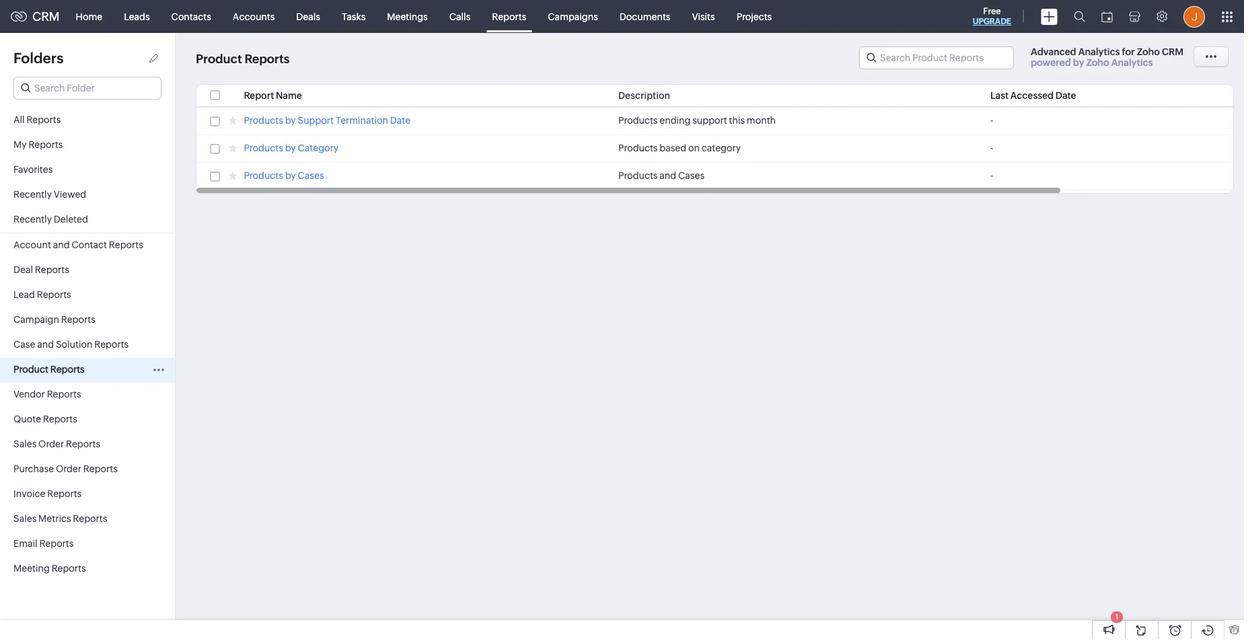 Task type: vqa. For each thing, say whether or not it's contained in the screenshot.
the Deal Reports
yes



Task type: describe. For each thing, give the bounding box(es) containing it.
termination
[[336, 115, 388, 126]]

products ending support this month
[[619, 115, 776, 126]]

1 vertical spatial date
[[390, 115, 411, 126]]

order for purchase
[[56, 464, 81, 475]]

order for sales
[[38, 439, 64, 450]]

deleted
[[54, 214, 88, 225]]

purchase order reports link
[[0, 458, 175, 483]]

all reports
[[13, 114, 61, 125]]

- for category
[[991, 143, 994, 153]]

description
[[619, 90, 671, 101]]

profile element
[[1176, 0, 1214, 33]]

on
[[689, 143, 700, 153]]

category
[[298, 143, 339, 153]]

products for products by cases
[[244, 170, 283, 181]]

deals link
[[286, 0, 331, 33]]

products for products ending support this month
[[619, 115, 658, 126]]

products for products by support termination date
[[244, 115, 283, 126]]

contacts link
[[161, 0, 222, 33]]

invoice
[[13, 489, 45, 500]]

calendar image
[[1102, 11, 1113, 22]]

folders
[[13, 50, 64, 67]]

sales order reports link
[[0, 433, 175, 458]]

campaigns
[[548, 11, 598, 22]]

quote reports
[[13, 414, 77, 425]]

contacts
[[171, 11, 211, 22]]

recently viewed
[[13, 189, 86, 200]]

invoice reports link
[[0, 483, 175, 508]]

account and contact reports
[[13, 240, 143, 250]]

reports right my
[[29, 139, 63, 150]]

search element
[[1066, 0, 1094, 33]]

lead
[[13, 289, 35, 300]]

vendor reports link
[[0, 383, 175, 408]]

0 vertical spatial product reports
[[196, 52, 290, 66]]

reports right all
[[27, 114, 61, 125]]

products for products by category
[[244, 143, 283, 153]]

and for account
[[53, 240, 70, 250]]

home link
[[65, 0, 113, 33]]

- for this
[[991, 115, 994, 126]]

recently viewed link
[[0, 183, 175, 208]]

products by category
[[244, 143, 339, 153]]

1
[[1116, 613, 1119, 621]]

lead reports
[[13, 289, 71, 300]]

by inside advanced analytics for zoho crm powered by zoho analytics
[[1074, 57, 1085, 68]]

lead reports link
[[0, 283, 175, 308]]

sales metrics reports
[[13, 514, 107, 524]]

0 vertical spatial date
[[1056, 90, 1077, 101]]

reports link
[[482, 0, 537, 33]]

analytics left for
[[1079, 46, 1120, 57]]

favorites link
[[0, 158, 175, 183]]

recently for recently deleted
[[13, 214, 52, 225]]

projects link
[[726, 0, 783, 33]]

products for products based on category
[[619, 143, 658, 153]]

1 horizontal spatial product
[[196, 52, 242, 66]]

reports inside 'link'
[[66, 439, 100, 450]]

month
[[747, 115, 776, 126]]

visits link
[[682, 0, 726, 33]]

campaign
[[13, 314, 59, 325]]

accessed
[[1011, 90, 1054, 101]]

by for products based on category
[[285, 143, 296, 153]]

crm inside advanced analytics for zoho crm powered by zoho analytics
[[1163, 46, 1184, 57]]

my
[[13, 139, 27, 150]]

products by support termination date
[[244, 115, 411, 126]]

calls link
[[439, 0, 482, 33]]

sales metrics reports link
[[0, 508, 175, 533]]

reports down purchase order reports
[[47, 489, 82, 500]]

reports down case and solution reports
[[50, 364, 85, 375]]

solution
[[56, 339, 93, 350]]

products by support termination date link
[[244, 115, 411, 128]]

accounts link
[[222, 0, 286, 33]]

deals
[[296, 11, 320, 22]]

last
[[991, 90, 1009, 101]]

leads link
[[113, 0, 161, 33]]

visits
[[692, 11, 715, 22]]

quote reports link
[[0, 408, 175, 433]]

email reports link
[[0, 533, 175, 557]]

advanced
[[1031, 46, 1077, 57]]

leads
[[124, 11, 150, 22]]

support
[[298, 115, 334, 126]]

reports down email reports link
[[52, 563, 86, 574]]

sales for sales metrics reports
[[13, 514, 37, 524]]

meeting reports
[[13, 563, 86, 574]]

projects
[[737, 11, 772, 22]]

account and contact reports link
[[0, 234, 175, 259]]

calls
[[450, 11, 471, 22]]

reports up quote reports
[[47, 389, 81, 400]]

products based on category
[[619, 143, 741, 153]]

reports up campaign reports
[[37, 289, 71, 300]]

cases for products by cases
[[298, 170, 324, 181]]

by for products and cases
[[285, 170, 296, 181]]

products by category link
[[244, 143, 339, 156]]

campaign reports
[[13, 314, 95, 325]]

and for products
[[660, 170, 677, 181]]

upgrade
[[973, 17, 1012, 26]]

metrics
[[38, 514, 71, 524]]

accounts
[[233, 11, 275, 22]]

3 - from the top
[[991, 170, 994, 181]]

product inside product reports link
[[13, 364, 48, 375]]

0 horizontal spatial crm
[[32, 9, 60, 24]]

name
[[276, 90, 302, 101]]

reports down sales order reports 'link'
[[83, 464, 118, 475]]



Task type: locate. For each thing, give the bounding box(es) containing it.
1 horizontal spatial cases
[[679, 170, 705, 181]]

sales up email
[[13, 514, 37, 524]]

2 recently from the top
[[13, 214, 52, 225]]

documents link
[[609, 0, 682, 33]]

reports down quote reports link
[[66, 439, 100, 450]]

products down products by category link
[[244, 170, 283, 181]]

product
[[196, 52, 242, 66], [13, 364, 48, 375]]

powered
[[1031, 57, 1072, 68]]

1 vertical spatial product reports
[[13, 364, 85, 375]]

reports up report name
[[245, 52, 290, 66]]

all reports link
[[0, 108, 175, 133]]

order down sales order reports on the left
[[56, 464, 81, 475]]

2 cases from the left
[[679, 170, 705, 181]]

zoho
[[1137, 46, 1160, 57], [1087, 57, 1110, 68]]

crm down profile element
[[1163, 46, 1184, 57]]

recently for recently viewed
[[13, 189, 52, 200]]

reports inside "link"
[[61, 314, 95, 325]]

case and solution reports
[[13, 339, 129, 350]]

reports right calls 'link'
[[492, 11, 527, 22]]

meeting reports link
[[0, 557, 175, 582]]

zoho right for
[[1137, 46, 1160, 57]]

invoice reports
[[13, 489, 82, 500]]

cases inside products by cases link
[[298, 170, 324, 181]]

0 vertical spatial recently
[[13, 189, 52, 200]]

my reports
[[13, 139, 63, 150]]

2 vertical spatial -
[[991, 170, 994, 181]]

and
[[660, 170, 677, 181], [53, 240, 70, 250], [37, 339, 54, 350]]

1 horizontal spatial date
[[1056, 90, 1077, 101]]

crm link
[[11, 9, 60, 24]]

my reports link
[[0, 133, 175, 158]]

meeting
[[13, 563, 50, 574]]

tasks link
[[331, 0, 377, 33]]

analytics down calendar image
[[1112, 57, 1153, 68]]

reports
[[492, 11, 527, 22], [245, 52, 290, 66], [27, 114, 61, 125], [29, 139, 63, 150], [109, 240, 143, 250], [35, 265, 69, 275], [37, 289, 71, 300], [61, 314, 95, 325], [94, 339, 129, 350], [50, 364, 85, 375], [47, 389, 81, 400], [43, 414, 77, 425], [66, 439, 100, 450], [83, 464, 118, 475], [47, 489, 82, 500], [73, 514, 107, 524], [39, 539, 74, 549], [52, 563, 86, 574]]

date right accessed
[[1056, 90, 1077, 101]]

0 vertical spatial and
[[660, 170, 677, 181]]

zoho left for
[[1087, 57, 1110, 68]]

1 - from the top
[[991, 115, 994, 126]]

sales for sales order reports
[[13, 439, 37, 450]]

1 vertical spatial recently
[[13, 214, 52, 225]]

by down the name
[[285, 115, 296, 126]]

and down deleted
[[53, 240, 70, 250]]

1 sales from the top
[[13, 439, 37, 450]]

and down based
[[660, 170, 677, 181]]

quote
[[13, 414, 41, 425]]

purchase order reports
[[13, 464, 118, 475]]

1 vertical spatial order
[[56, 464, 81, 475]]

vendor
[[13, 389, 45, 400]]

last accessed date
[[991, 90, 1077, 101]]

recently deleted link
[[0, 208, 175, 233]]

advanced analytics for zoho crm powered by zoho analytics
[[1031, 46, 1184, 68]]

free upgrade
[[973, 6, 1012, 26]]

date
[[1056, 90, 1077, 101], [390, 115, 411, 126]]

0 horizontal spatial cases
[[298, 170, 324, 181]]

0 horizontal spatial date
[[390, 115, 411, 126]]

1 recently from the top
[[13, 189, 52, 200]]

ending
[[660, 115, 691, 126]]

vendor reports
[[13, 389, 81, 400]]

1 horizontal spatial crm
[[1163, 46, 1184, 57]]

reports up lead reports
[[35, 265, 69, 275]]

product reports
[[196, 52, 290, 66], [13, 364, 85, 375]]

support
[[693, 115, 728, 126]]

all
[[13, 114, 25, 125]]

create menu element
[[1033, 0, 1066, 33]]

-
[[991, 115, 994, 126], [991, 143, 994, 153], [991, 170, 994, 181]]

meetings link
[[377, 0, 439, 33]]

products down 'description'
[[619, 115, 658, 126]]

0 horizontal spatial product
[[13, 364, 48, 375]]

recently down favorites at left
[[13, 189, 52, 200]]

products up products by cases
[[244, 143, 283, 153]]

sales down quote at bottom
[[13, 439, 37, 450]]

account
[[13, 240, 51, 250]]

sales order reports
[[13, 439, 100, 450]]

and for case
[[37, 339, 54, 350]]

products down report
[[244, 115, 283, 126]]

2 sales from the top
[[13, 514, 37, 524]]

reports right 'contact'
[[109, 240, 143, 250]]

0 vertical spatial product
[[196, 52, 242, 66]]

based
[[660, 143, 687, 153]]

product down contacts
[[196, 52, 242, 66]]

1 vertical spatial -
[[991, 143, 994, 153]]

products by cases
[[244, 170, 324, 181]]

by left category
[[285, 143, 296, 153]]

category
[[702, 143, 741, 153]]

deal
[[13, 265, 33, 275]]

order down quote reports
[[38, 439, 64, 450]]

by right powered
[[1074, 57, 1085, 68]]

products for products and cases
[[619, 170, 658, 181]]

products and cases
[[619, 170, 705, 181]]

order inside 'link'
[[38, 439, 64, 450]]

date right the termination on the top left
[[390, 115, 411, 126]]

crm up folders in the top left of the page
[[32, 9, 60, 24]]

1 horizontal spatial zoho
[[1137, 46, 1160, 57]]

recently up account
[[13, 214, 52, 225]]

by for products ending support this month
[[285, 115, 296, 126]]

reports down campaign reports "link" at the left of page
[[94, 339, 129, 350]]

case
[[13, 339, 35, 350]]

0 vertical spatial -
[[991, 115, 994, 126]]

email
[[13, 539, 37, 549]]

products
[[244, 115, 283, 126], [619, 115, 658, 126], [244, 143, 283, 153], [619, 143, 658, 153], [244, 170, 283, 181], [619, 170, 658, 181]]

viewed
[[54, 189, 86, 200]]

profile image
[[1184, 6, 1206, 27]]

1 vertical spatial and
[[53, 240, 70, 250]]

meetings
[[387, 11, 428, 22]]

reports down the invoice reports link
[[73, 514, 107, 524]]

0 vertical spatial order
[[38, 439, 64, 450]]

2 - from the top
[[991, 143, 994, 153]]

home
[[76, 11, 102, 22]]

reports up solution
[[61, 314, 95, 325]]

0 horizontal spatial zoho
[[1087, 57, 1110, 68]]

cases down the on
[[679, 170, 705, 181]]

1 horizontal spatial product reports
[[196, 52, 290, 66]]

Search Folder text field
[[14, 77, 161, 99]]

cases
[[298, 170, 324, 181], [679, 170, 705, 181]]

contact
[[72, 240, 107, 250]]

products down products based on category on the top of page
[[619, 170, 658, 181]]

and right case
[[37, 339, 54, 350]]

reports down metrics
[[39, 539, 74, 549]]

product reports up report
[[196, 52, 290, 66]]

by
[[1074, 57, 1085, 68], [285, 115, 296, 126], [285, 143, 296, 153], [285, 170, 296, 181]]

favorites
[[13, 164, 53, 175]]

recently deleted
[[13, 214, 88, 225]]

0 vertical spatial crm
[[32, 9, 60, 24]]

sales inside 'link'
[[13, 439, 37, 450]]

1 cases from the left
[[298, 170, 324, 181]]

by down products by category link
[[285, 170, 296, 181]]

2 vertical spatial and
[[37, 339, 54, 350]]

for
[[1123, 46, 1135, 57]]

1 vertical spatial crm
[[1163, 46, 1184, 57]]

campaigns link
[[537, 0, 609, 33]]

cases for products and cases
[[679, 170, 705, 181]]

Search Product Reports text field
[[860, 47, 1014, 69]]

0 vertical spatial sales
[[13, 439, 37, 450]]

cases down category
[[298, 170, 324, 181]]

case and solution reports link
[[0, 333, 175, 358]]

products by cases link
[[244, 170, 324, 183]]

create menu image
[[1041, 8, 1058, 25]]

this
[[729, 115, 745, 126]]

deal reports
[[13, 265, 69, 275]]

product reports up vendor reports
[[13, 364, 85, 375]]

product reports link
[[0, 358, 175, 383]]

purchase
[[13, 464, 54, 475]]

products left based
[[619, 143, 658, 153]]

product up vendor
[[13, 364, 48, 375]]

order
[[38, 439, 64, 450], [56, 464, 81, 475]]

1 vertical spatial sales
[[13, 514, 37, 524]]

documents
[[620, 11, 671, 22]]

reports up sales order reports on the left
[[43, 414, 77, 425]]

search image
[[1074, 11, 1086, 22]]

tasks
[[342, 11, 366, 22]]

1 vertical spatial product
[[13, 364, 48, 375]]

0 horizontal spatial product reports
[[13, 364, 85, 375]]



